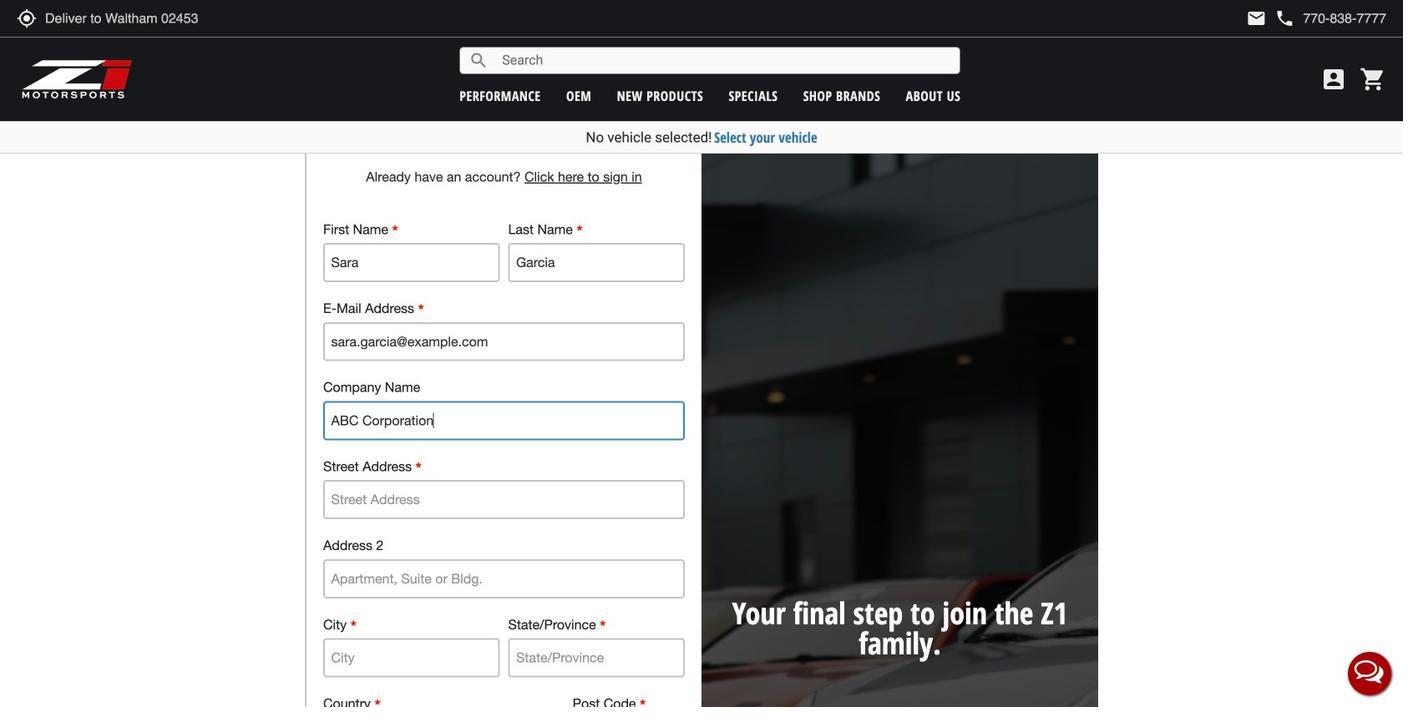 Task type: describe. For each thing, give the bounding box(es) containing it.
City text field
[[323, 639, 500, 678]]

State/​Province text field
[[508, 639, 685, 678]]

Search search field
[[489, 48, 960, 73]]

z1 motorsports logo image
[[21, 58, 133, 100]]



Task type: vqa. For each thing, say whether or not it's contained in the screenshot.
left serpentine
no



Task type: locate. For each thing, give the bounding box(es) containing it.
First Name text field
[[323, 243, 500, 282]]

Company Name text field
[[323, 401, 685, 441]]

E-Mail Address text field
[[323, 322, 685, 361]]

Last Name text field
[[508, 243, 685, 282]]

Apartment, Suite or Bldg. text field
[[323, 560, 685, 599]]

Street Address text field
[[323, 480, 685, 520]]



